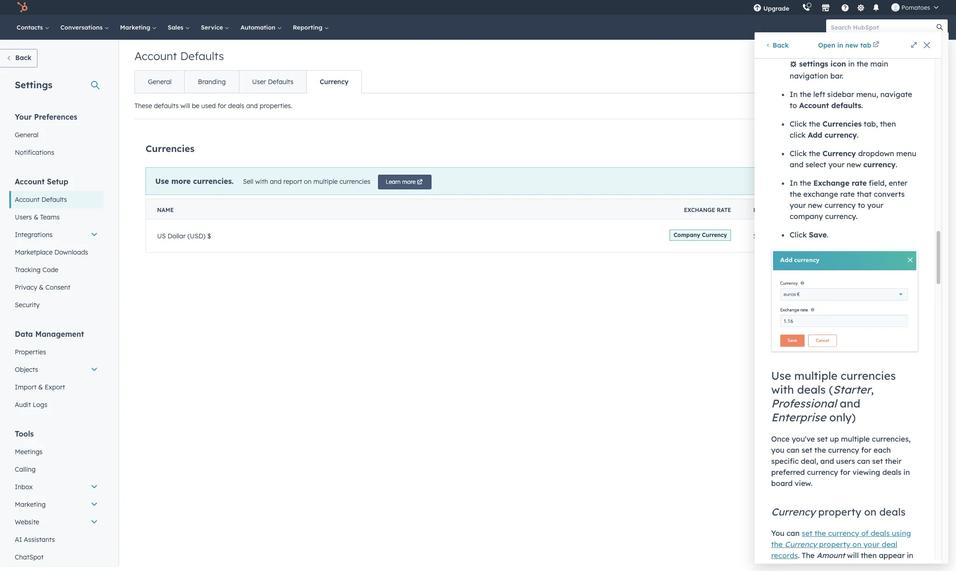 Task type: describe. For each thing, give the bounding box(es) containing it.
reporting
[[293, 24, 324, 31]]

more for use
[[171, 176, 191, 186]]

used
[[201, 102, 216, 110]]

1 horizontal spatial and
[[270, 177, 282, 186]]

format
[[753, 207, 777, 213]]

assistants
[[24, 536, 55, 544]]

audit logs link
[[9, 396, 104, 414]]

sales
[[168, 24, 185, 31]]

preferences
[[34, 112, 77, 122]]

navigation containing general
[[134, 70, 362, 93]]

privacy & consent
[[15, 283, 70, 292]]

report
[[283, 177, 302, 186]]

marketplace
[[15, 248, 53, 256]]

(usd)
[[187, 232, 205, 240]]

learn more link
[[378, 175, 432, 189]]

marketing button
[[9, 496, 104, 513]]

back link
[[0, 49, 37, 67]]

company currency
[[674, 231, 727, 238]]

these defaults will be used for deals and properties.
[[134, 102, 292, 110]]

privacy & consent link
[[9, 279, 104, 296]]

management
[[35, 329, 84, 339]]

import
[[15, 383, 36, 391]]

tracking code
[[15, 266, 58, 274]]

audit
[[15, 401, 31, 409]]

inbox button
[[9, 478, 104, 496]]

back
[[15, 54, 31, 62]]

search button
[[932, 19, 948, 35]]

account inside "link"
[[15, 195, 40, 204]]

on
[[304, 177, 312, 186]]

chatspot
[[15, 553, 44, 561]]

currencies banner
[[146, 137, 941, 158]]

security
[[15, 301, 40, 309]]

meetings link
[[9, 443, 104, 461]]

dollar
[[168, 232, 186, 240]]

currency inside navigation
[[320, 78, 348, 86]]

1 horizontal spatial defaults
[[180, 49, 224, 63]]

branding
[[198, 78, 226, 86]]

import & export
[[15, 383, 65, 391]]

learn
[[386, 178, 401, 185]]

export
[[45, 383, 65, 391]]

defaults for "account defaults" "link"
[[41, 195, 67, 204]]

data
[[15, 329, 33, 339]]

sell with and report on multiple currencies
[[243, 177, 371, 186]]

downloads
[[54, 248, 88, 256]]

account setup element
[[9, 177, 104, 314]]

ai
[[15, 536, 22, 544]]

pomatoes button
[[886, 0, 944, 15]]

us
[[157, 232, 166, 240]]

account defaults link
[[9, 191, 104, 208]]

notifications image
[[872, 4, 880, 12]]

contacts link
[[11, 15, 55, 40]]

reporting link
[[287, 15, 334, 40]]

$123,456.78
[[753, 232, 788, 240]]

user defaults link
[[239, 71, 306, 93]]

your preferences element
[[9, 112, 104, 161]]

add currency
[[874, 145, 918, 153]]

us dollar (usd) $
[[157, 232, 211, 240]]

service
[[201, 24, 225, 31]]

general link for preferences
[[9, 126, 104, 144]]

account setup
[[15, 177, 68, 186]]

calling
[[15, 465, 36, 474]]

integrations
[[15, 231, 53, 239]]

exchange
[[684, 207, 715, 213]]

hubspot image
[[17, 2, 28, 13]]

help image
[[841, 4, 849, 12]]

integrations button
[[9, 226, 104, 244]]

currencies
[[146, 143, 195, 154]]

defaults for user defaults link
[[268, 78, 293, 86]]

with
[[255, 177, 268, 186]]

exchange rate
[[684, 207, 731, 213]]

security link
[[9, 296, 104, 314]]

notifications button
[[868, 0, 884, 15]]

currencies
[[339, 177, 371, 186]]

chatspot link
[[9, 548, 104, 566]]

data management element
[[9, 329, 104, 414]]

general for account
[[148, 78, 172, 86]]

add
[[874, 145, 887, 153]]

upgrade
[[763, 5, 789, 12]]

properties link
[[9, 343, 104, 361]]

0 vertical spatial account defaults
[[134, 49, 224, 63]]

user
[[252, 78, 266, 86]]

help button
[[837, 0, 853, 15]]

settings link
[[855, 3, 866, 12]]

will
[[180, 102, 190, 110]]

properties
[[15, 348, 46, 356]]

calling icon button
[[799, 1, 814, 13]]

rate
[[717, 207, 731, 213]]

users
[[15, 213, 32, 221]]

contacts
[[17, 24, 45, 31]]



Task type: locate. For each thing, give the bounding box(es) containing it.
1 vertical spatial marketing
[[15, 500, 46, 509]]

hubspot link
[[11, 2, 35, 13]]

tracking code link
[[9, 261, 104, 279]]

privacy
[[15, 283, 37, 292]]

notifications link
[[9, 144, 104, 161]]

& for export
[[38, 383, 43, 391]]

calling link
[[9, 461, 104, 478]]

1 horizontal spatial currency
[[702, 231, 727, 238]]

0 horizontal spatial general link
[[9, 126, 104, 144]]

account defaults
[[134, 49, 224, 63], [15, 195, 67, 204]]

general inside your preferences element
[[15, 131, 38, 139]]

general down the your
[[15, 131, 38, 139]]

general up the defaults
[[148, 78, 172, 86]]

currency for company currency
[[702, 231, 727, 238]]

defaults up branding link
[[180, 49, 224, 63]]

general link up the defaults
[[135, 71, 184, 93]]

conversations link
[[55, 15, 115, 40]]

calling icon image
[[802, 4, 811, 12]]

1 vertical spatial account
[[15, 177, 45, 186]]

1 vertical spatial and
[[270, 177, 282, 186]]

inbox
[[15, 483, 33, 491]]

general link inside navigation
[[135, 71, 184, 93]]

0 horizontal spatial marketing
[[15, 500, 46, 509]]

2 vertical spatial defaults
[[41, 195, 67, 204]]

properties.
[[260, 102, 292, 110]]

deals
[[228, 102, 244, 110]]

tools element
[[9, 429, 104, 566]]

& for teams
[[34, 213, 38, 221]]

code
[[42, 266, 58, 274]]

0 vertical spatial general
[[148, 78, 172, 86]]

currency link
[[306, 71, 361, 93]]

0 horizontal spatial currency
[[320, 78, 348, 86]]

user defaults
[[252, 78, 293, 86]]

1 horizontal spatial marketing
[[120, 24, 152, 31]]

search image
[[937, 24, 943, 30]]

be
[[192, 102, 199, 110]]

more for learn
[[402, 178, 416, 185]]

currency inside button
[[889, 145, 918, 153]]

1 vertical spatial general link
[[9, 126, 104, 144]]

settings image
[[857, 4, 865, 12]]

defaults
[[180, 49, 224, 63], [268, 78, 293, 86], [41, 195, 67, 204]]

account for users & teams
[[15, 177, 45, 186]]

ai assistants link
[[9, 531, 104, 548]]

general link for defaults
[[135, 71, 184, 93]]

general link down preferences
[[9, 126, 104, 144]]

and right deals
[[246, 102, 258, 110]]

company
[[674, 231, 700, 238]]

setup
[[47, 177, 68, 186]]

navigation
[[134, 70, 362, 93]]

2 horizontal spatial defaults
[[268, 78, 293, 86]]

menu containing pomatoes
[[747, 0, 945, 15]]

branding link
[[184, 71, 239, 93]]

1 horizontal spatial general
[[148, 78, 172, 86]]

0 horizontal spatial general
[[15, 131, 38, 139]]

& left export
[[38, 383, 43, 391]]

marketing link
[[115, 15, 162, 40]]

Search HubSpot search field
[[826, 19, 939, 35]]

name
[[157, 207, 174, 213]]

0 vertical spatial defaults
[[180, 49, 224, 63]]

use
[[155, 176, 169, 186]]

account defaults up users & teams
[[15, 195, 67, 204]]

1 vertical spatial currency
[[889, 145, 918, 153]]

marketplace downloads link
[[9, 244, 104, 261]]

and
[[246, 102, 258, 110], [270, 177, 282, 186]]

audit logs
[[15, 401, 47, 409]]

use more currencies.
[[155, 176, 234, 186]]

learn more
[[386, 178, 416, 185]]

0 vertical spatial general link
[[135, 71, 184, 93]]

menu item
[[796, 0, 798, 15]]

2 vertical spatial &
[[38, 383, 43, 391]]

marketing inside button
[[15, 500, 46, 509]]

0 vertical spatial currency
[[320, 78, 348, 86]]

currency for add currency
[[889, 145, 918, 153]]

account up "users"
[[15, 195, 40, 204]]

automation
[[240, 24, 277, 31]]

users & teams
[[15, 213, 60, 221]]

0 vertical spatial and
[[246, 102, 258, 110]]

tools
[[15, 429, 34, 439]]

& right "users"
[[34, 213, 38, 221]]

marketing up website
[[15, 500, 46, 509]]

defaults right the user on the top left of the page
[[268, 78, 293, 86]]

currency
[[320, 78, 348, 86], [889, 145, 918, 153], [702, 231, 727, 238]]

marketplaces button
[[816, 0, 835, 15]]

0 horizontal spatial and
[[246, 102, 258, 110]]

service link
[[195, 15, 235, 40]]

your preferences
[[15, 112, 77, 122]]

objects button
[[9, 361, 104, 378]]

1 horizontal spatial general link
[[135, 71, 184, 93]]

1 vertical spatial &
[[39, 283, 44, 292]]

more right the learn
[[402, 178, 416, 185]]

1 vertical spatial defaults
[[268, 78, 293, 86]]

2 horizontal spatial currency
[[889, 145, 918, 153]]

sell
[[243, 177, 253, 186]]

more right use
[[171, 176, 191, 186]]

0 horizontal spatial more
[[171, 176, 191, 186]]

2 vertical spatial account
[[15, 195, 40, 204]]

your
[[15, 112, 32, 122]]

& inside data management element
[[38, 383, 43, 391]]

logs
[[33, 401, 47, 409]]

0 horizontal spatial account defaults
[[15, 195, 67, 204]]

1 vertical spatial account defaults
[[15, 195, 67, 204]]

tyler black image
[[891, 3, 900, 12]]

general
[[148, 78, 172, 86], [15, 131, 38, 139]]

&
[[34, 213, 38, 221], [39, 283, 44, 292], [38, 383, 43, 391]]

marketing left 'sales'
[[120, 24, 152, 31]]

ai assistants
[[15, 536, 55, 544]]

0 vertical spatial &
[[34, 213, 38, 221]]

general for your
[[15, 131, 38, 139]]

account left setup
[[15, 177, 45, 186]]

& right the privacy
[[39, 283, 44, 292]]

menu
[[747, 0, 945, 15]]

account defaults inside "link"
[[15, 195, 67, 204]]

meetings
[[15, 448, 43, 456]]

account for branding
[[134, 49, 177, 63]]

website button
[[9, 513, 104, 531]]

marketing
[[120, 24, 152, 31], [15, 500, 46, 509]]

defaults up the users & teams link
[[41, 195, 67, 204]]

2 vertical spatial currency
[[702, 231, 727, 238]]

0 vertical spatial marketing
[[120, 24, 152, 31]]

tracking
[[15, 266, 41, 274]]

account
[[134, 49, 177, 63], [15, 177, 45, 186], [15, 195, 40, 204]]

defaults inside "link"
[[41, 195, 67, 204]]

1 vertical spatial general
[[15, 131, 38, 139]]

conversations
[[60, 24, 104, 31]]

teams
[[40, 213, 60, 221]]

1 horizontal spatial account defaults
[[134, 49, 224, 63]]

upgrade image
[[753, 4, 761, 12]]

0 vertical spatial account
[[134, 49, 177, 63]]

$
[[207, 232, 211, 240]]

0 horizontal spatial defaults
[[41, 195, 67, 204]]

1 horizontal spatial more
[[402, 178, 416, 185]]

marketplace downloads
[[15, 248, 88, 256]]

and right with
[[270, 177, 282, 186]]

account defaults down sales link
[[134, 49, 224, 63]]

sales link
[[162, 15, 195, 40]]

objects
[[15, 366, 38, 374]]

automation link
[[235, 15, 287, 40]]

data management
[[15, 329, 84, 339]]

defaults inside navigation
[[268, 78, 293, 86]]

& for consent
[[39, 283, 44, 292]]

for
[[218, 102, 226, 110]]

add currency button
[[860, 140, 941, 158]]

import & export link
[[9, 378, 104, 396]]

marketplaces image
[[822, 4, 830, 12]]

currencies.
[[193, 176, 234, 186]]

pomatoes
[[902, 4, 930, 11]]

account down marketing link
[[134, 49, 177, 63]]



Task type: vqa. For each thing, say whether or not it's contained in the screenshot.
caret icon
no



